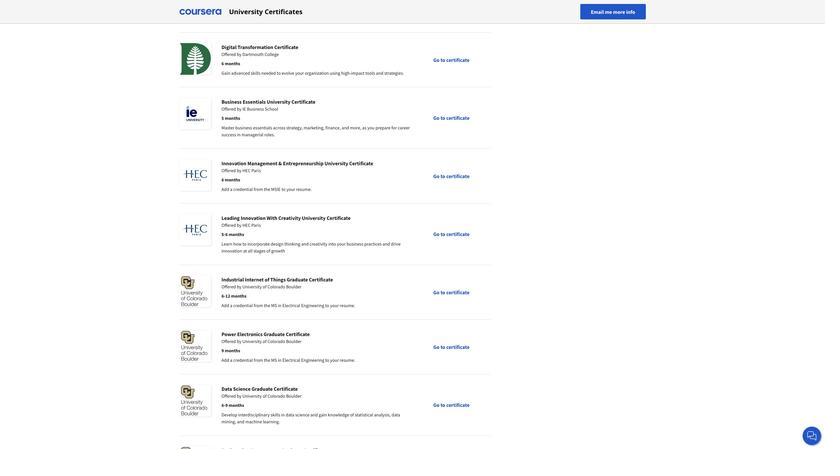 Task type: vqa. For each thing, say whether or not it's contained in the screenshot.


Task type: describe. For each thing, give the bounding box(es) containing it.
chat with us image
[[807, 431, 818, 442]]

practices
[[365, 241, 382, 247]]

strategies.
[[385, 70, 404, 76]]

and right tools
[[376, 70, 384, 76]]

of inside learn how to incorporate design thinking and creativity into your business practices and drive innovation at all stages of growth
[[267, 248, 270, 254]]

certificate inside digital transformation certificate offered by dartmouth college 6 months
[[274, 44, 298, 50]]

for inside "master business essentials across strategy, marketing, finance, and more, as you prepare for career success in managerial roles."
[[392, 125, 397, 131]]

6 inside leading innovation with creativity university certificate offered by hec paris 5-6 months
[[226, 232, 228, 238]]

statistical
[[355, 412, 373, 418]]

months inside digital transformation certificate offered by dartmouth college 6 months
[[225, 61, 240, 67]]

colorado for science
[[268, 394, 285, 399]]

boulder inside industrial internet of things graduate certificate offered by university of colorado boulder 6-12 months
[[286, 284, 302, 290]]

mining,
[[222, 419, 236, 425]]

to inside learn how to incorporate design thinking and creativity into your business practices and drive innovation at all stages of growth
[[243, 241, 247, 247]]

electronics
[[237, 331, 263, 338]]

go to certificate for innovation management & entrepreneurship university certificate
[[434, 173, 470, 179]]

using
[[330, 70, 341, 76]]

develop for develop interdisciplinary skills in data science and gain knowledge of statistical analysis, data mining, and machine learning.
[[222, 412, 237, 418]]

5
[[222, 115, 224, 121]]

months inside industrial internet of things graduate certificate offered by university of colorado boulder 6-12 months
[[231, 293, 247, 299]]

business inside learn how to incorporate design thinking and creativity into your business practices and drive innovation at all stages of growth
[[347, 241, 364, 247]]

9 inside "power electronics graduate certificate offered by university of colorado boulder 9 months"
[[222, 348, 224, 354]]

and left teams.
[[390, 15, 398, 21]]

marketing,
[[304, 125, 325, 131]]

add a credential from the ms in electrical engineering to your resume. for things
[[222, 303, 356, 309]]

certificate inside "power electronics graduate certificate offered by university of colorado boulder 9 months"
[[286, 331, 310, 338]]

transformation
[[238, 44, 273, 50]]

knowledge inside develop interdisciplinary skills in data science and gain knowledge of statistical analysis, data mining, and machine learning.
[[328, 412, 349, 418]]

me
[[605, 8, 612, 15]]

dartmouth
[[243, 51, 264, 57]]

in down industrial internet of things graduate certificate offered by university of colorado boulder 6-12 months
[[278, 303, 282, 309]]

in down "power electronics graduate certificate offered by university of colorado boulder 9 months"
[[278, 358, 282, 364]]

evolve
[[282, 70, 294, 76]]

offered inside digital transformation certificate offered by dartmouth college 6 months
[[222, 51, 236, 57]]

hec paris image for innovation management & entrepreneurship university certificate
[[179, 160, 211, 191]]

industrial
[[222, 277, 244, 283]]

entrepreneurship
[[283, 160, 324, 167]]

the for management
[[264, 187, 270, 192]]

career
[[398, 125, 410, 131]]

graduate for data science graduate certificate
[[252, 386, 273, 393]]

digital
[[222, 44, 237, 50]]

16-24 weeks
[[221, 6, 246, 12]]

from for management
[[254, 187, 263, 192]]

and inside "master business essentials across strategy, marketing, finance, and more, as you prepare for career success in managerial roles."
[[342, 125, 349, 131]]

leading-
[[253, 15, 268, 21]]

analysis,
[[374, 412, 391, 418]]

the for internet
[[264, 303, 270, 309]]

university of illinois at urbana-champaign image
[[179, 0, 211, 20]]

colorado inside industrial internet of things graduate certificate offered by university of colorado boulder 6-12 months
[[268, 284, 285, 290]]

certificate for power electronics graduate certificate
[[447, 344, 470, 351]]

university of colorado boulder image for power electronics graduate certificate
[[179, 331, 211, 362]]

graduate inside industrial internet of things graduate certificate offered by university of colorado boulder 6-12 months
[[287, 277, 308, 283]]

more,
[[350, 125, 362, 131]]

go for industrial internet of things graduate certificate
[[434, 289, 440, 296]]

impact
[[351, 70, 365, 76]]

24
[[228, 6, 233, 12]]

and left drive
[[383, 241, 390, 247]]

1 data from the left
[[286, 412, 295, 418]]

add a credential from the msie to your resume.
[[222, 187, 312, 192]]

business inside "master business essentials across strategy, marketing, finance, and more, as you prepare for career success in managerial roles."
[[235, 125, 252, 131]]

university inside industrial internet of things graduate certificate offered by university of colorado boulder 6-12 months
[[243, 284, 262, 290]]

tools
[[366, 70, 375, 76]]

things
[[271, 277, 286, 283]]

offered inside "power electronics graduate certificate offered by university of colorado boulder 9 months"
[[222, 339, 236, 345]]

managerial
[[242, 132, 264, 138]]

certificate for data science graduate certificate
[[447, 402, 470, 409]]

incorporate
[[248, 241, 270, 247]]

email me more info
[[591, 8, 636, 15]]

management
[[248, 160, 278, 167]]

email
[[591, 8, 604, 15]]

go for power electronics graduate certificate
[[434, 344, 440, 351]]

industrial internet of things graduate certificate offered by university of colorado boulder 6-12 months
[[222, 277, 333, 299]]

power electronics graduate certificate offered by university of colorado boulder 9 months
[[222, 331, 310, 354]]

school
[[265, 106, 278, 112]]

learn
[[222, 241, 233, 247]]

all
[[248, 248, 253, 254]]

6- inside data science graduate certificate offered by university of colorado boulder 6-9 months
[[222, 403, 226, 409]]

and right mining,
[[237, 419, 245, 425]]

growth
[[271, 248, 285, 254]]

0 vertical spatial knowledge
[[308, 15, 329, 21]]

months inside innovation management & entrepreneurship university certificate offered by hec paris 6 months
[[225, 177, 240, 183]]

prepare
[[376, 125, 391, 131]]

digital transformation certificate offered by dartmouth college 6 months
[[222, 44, 298, 67]]

university of colorado boulder image for data science graduate certificate
[[179, 385, 211, 417]]

certificate inside industrial internet of things graduate certificate offered by university of colorado boulder 6-12 months
[[309, 277, 333, 283]]

as
[[362, 125, 367, 131]]

offered inside data science graduate certificate offered by university of colorado boulder 6-9 months
[[222, 394, 236, 399]]

electrical for certificate
[[283, 358, 300, 364]]

ie business school image
[[179, 98, 211, 130]]

certificates
[[265, 7, 303, 16]]

edge
[[268, 15, 278, 21]]

power
[[222, 331, 236, 338]]

resume. for certificate
[[340, 358, 356, 364]]

5-
[[222, 232, 226, 238]]

go to certificate for data science graduate certificate
[[434, 402, 470, 409]]

add for power electronics graduate certificate
[[222, 358, 229, 364]]

0 horizontal spatial for
[[349, 15, 355, 21]]

email me more info button
[[581, 4, 646, 19]]

gain advanced skills needed to evolve your organization using high-impact tools and strategies.
[[222, 70, 404, 76]]

offered inside innovation management & entrepreneurship university certificate offered by hec paris 6 months
[[222, 168, 236, 174]]

essentials
[[253, 125, 272, 131]]

add for innovation management & entrepreneurship university certificate
[[222, 187, 229, 192]]

a for industrial
[[230, 303, 233, 309]]

at
[[243, 248, 247, 254]]

months inside "power electronics graduate certificate offered by university of colorado boulder 9 months"
[[225, 348, 240, 354]]

university inside innovation management & entrepreneurship university certificate offered by hec paris 6 months
[[325, 160, 348, 167]]

roles.
[[264, 132, 275, 138]]

people
[[376, 15, 389, 21]]

coursera image
[[179, 6, 221, 17]]

machine
[[246, 419, 262, 425]]

hec paris image for leading innovation with creativity university certificate
[[179, 214, 211, 246]]

strong,
[[238, 15, 252, 21]]

certificate for industrial internet of things graduate certificate
[[447, 289, 470, 296]]

organization
[[305, 70, 329, 76]]

6 inside digital transformation certificate offered by dartmouth college 6 months
[[222, 61, 224, 67]]

certificate inside data science graduate certificate offered by university of colorado boulder 6-9 months
[[274, 386, 298, 393]]

stages
[[254, 248, 266, 254]]

thinking
[[285, 241, 301, 247]]

certificate for innovation management & entrepreneurship university certificate
[[447, 173, 470, 179]]

university certificates
[[229, 7, 303, 16]]

data
[[222, 386, 232, 393]]

msie
[[271, 187, 281, 192]]

hec for innovation
[[243, 222, 251, 228]]

managing
[[356, 15, 375, 21]]

from for internet
[[254, 303, 263, 309]]

with
[[267, 215, 277, 221]]

needed
[[262, 70, 276, 76]]

innovation management & entrepreneurship university certificate offered by hec paris 6 months
[[222, 160, 373, 183]]

advanced
[[231, 70, 250, 76]]

finance,
[[326, 125, 341, 131]]

gain
[[222, 70, 230, 76]]

a for innovation
[[230, 187, 233, 192]]

creativity
[[278, 215, 301, 221]]

add a credential from the ms in electrical engineering to your resume. for certificate
[[222, 358, 356, 364]]

your inside learn how to incorporate design thinking and creativity into your business practices and drive innovation at all stages of growth
[[337, 241, 346, 247]]

science
[[295, 412, 310, 418]]

months inside leading innovation with creativity university certificate offered by hec paris 5-6 months
[[229, 232, 244, 238]]

paris for management
[[252, 168, 261, 174]]

boulder for power electronics graduate certificate
[[286, 339, 302, 345]]

develop strong, leading-edge and actionable knowledge and skills for managing people and teams.
[[221, 15, 411, 21]]



Task type: locate. For each thing, give the bounding box(es) containing it.
1 horizontal spatial business
[[247, 106, 264, 112]]

2 ms from the top
[[271, 358, 277, 364]]

1 horizontal spatial business
[[347, 241, 364, 247]]

a for power
[[230, 358, 233, 364]]

boulder inside data science graduate certificate offered by university of colorado boulder 6-9 months
[[286, 394, 302, 399]]

0 horizontal spatial data
[[286, 412, 295, 418]]

electrical down "power electronics graduate certificate offered by university of colorado boulder 9 months"
[[283, 358, 300, 364]]

6 certificate from the top
[[447, 344, 470, 351]]

innovation left the management
[[222, 160, 247, 167]]

college
[[265, 51, 279, 57]]

1 vertical spatial knowledge
[[328, 412, 349, 418]]

go to certificate for power electronics graduate certificate
[[434, 344, 470, 351]]

a down '12'
[[230, 303, 233, 309]]

how
[[233, 241, 242, 247]]

of inside develop interdisciplinary skills in data science and gain knowledge of statistical analysis, data mining, and machine learning.
[[350, 412, 354, 418]]

colorado for electronics
[[268, 339, 285, 345]]

3 by from the top
[[237, 168, 242, 174]]

6 inside innovation management & entrepreneurship university certificate offered by hec paris 6 months
[[222, 177, 224, 183]]

3 go to certificate from the top
[[434, 173, 470, 179]]

1 vertical spatial develop
[[222, 412, 237, 418]]

hec inside innovation management & entrepreneurship university certificate offered by hec paris 6 months
[[243, 168, 251, 174]]

3 university of colorado boulder image from the top
[[179, 385, 211, 417]]

into
[[329, 241, 336, 247]]

university inside leading innovation with creativity university certificate offered by hec paris 5-6 months
[[302, 215, 326, 221]]

credential for electronics
[[233, 358, 253, 364]]

design
[[271, 241, 284, 247]]

in
[[237, 132, 241, 138], [278, 303, 282, 309], [278, 358, 282, 364], [281, 412, 285, 418]]

master business essentials across strategy, marketing, finance, and more, as you prepare for career success in managerial roles.
[[222, 125, 410, 138]]

1 vertical spatial a
[[230, 303, 233, 309]]

internet
[[245, 277, 264, 283]]

engineering for power electronics graduate certificate
[[301, 358, 324, 364]]

from left msie
[[254, 187, 263, 192]]

0 vertical spatial skills
[[339, 15, 348, 21]]

hec down the management
[[243, 168, 251, 174]]

1 vertical spatial hec paris image
[[179, 214, 211, 246]]

business up managerial
[[235, 125, 252, 131]]

1 university of colorado boulder image from the top
[[179, 276, 211, 307]]

2 vertical spatial skills
[[271, 412, 280, 418]]

business
[[222, 99, 242, 105], [247, 106, 264, 112]]

1 horizontal spatial data
[[392, 412, 400, 418]]

success
[[222, 132, 236, 138]]

a up leading
[[230, 187, 233, 192]]

certificate inside business essentials university certificate offered by ie business school 5 months
[[292, 99, 316, 105]]

2 offered from the top
[[222, 106, 236, 112]]

actionable
[[287, 15, 307, 21]]

skills up learning.
[[271, 412, 280, 418]]

9 inside data science graduate certificate offered by university of colorado boulder 6-9 months
[[226, 403, 228, 409]]

0 vertical spatial engineering
[[301, 303, 324, 309]]

1 horizontal spatial for
[[392, 125, 397, 131]]

2 vertical spatial university of colorado boulder image
[[179, 385, 211, 417]]

paris inside leading innovation with creativity university certificate offered by hec paris 5-6 months
[[252, 222, 261, 228]]

drive
[[391, 241, 401, 247]]

knowledge right gain
[[328, 412, 349, 418]]

3 offered from the top
[[222, 168, 236, 174]]

go for digital transformation certificate
[[434, 57, 440, 63]]

0 vertical spatial innovation
[[222, 160, 247, 167]]

0 vertical spatial develop
[[221, 15, 237, 21]]

2 vertical spatial a
[[230, 358, 233, 364]]

business up the 5
[[222, 99, 242, 105]]

engineering
[[301, 303, 324, 309], [301, 358, 324, 364]]

boulder
[[286, 284, 302, 290], [286, 339, 302, 345], [286, 394, 302, 399]]

go to certificate for digital transformation certificate
[[434, 57, 470, 63]]

2 go from the top
[[434, 115, 440, 121]]

and right edge
[[279, 15, 286, 21]]

ms
[[271, 303, 277, 309], [271, 358, 277, 364]]

1 vertical spatial graduate
[[264, 331, 285, 338]]

hec up "incorporate"
[[243, 222, 251, 228]]

more
[[613, 8, 626, 15]]

data science graduate certificate offered by university of colorado boulder 6-9 months
[[222, 386, 302, 409]]

hec for management
[[243, 168, 251, 174]]

0 horizontal spatial business
[[222, 99, 242, 105]]

3 add from the top
[[222, 358, 229, 364]]

ms for graduate
[[271, 358, 277, 364]]

innovation inside innovation management & entrepreneurship university certificate offered by hec paris 6 months
[[222, 160, 247, 167]]

ms down "power electronics graduate certificate offered by university of colorado boulder 9 months"
[[271, 358, 277, 364]]

0 vertical spatial from
[[254, 187, 263, 192]]

the for electronics
[[264, 358, 270, 364]]

2 by from the top
[[237, 106, 242, 112]]

1 vertical spatial university of colorado boulder image
[[179, 331, 211, 362]]

2 vertical spatial colorado
[[268, 394, 285, 399]]

3 a from the top
[[230, 358, 233, 364]]

0 vertical spatial ms
[[271, 303, 277, 309]]

0 vertical spatial colorado
[[268, 284, 285, 290]]

by inside "power electronics graduate certificate offered by university of colorado boulder 9 months"
[[237, 339, 242, 345]]

0 vertical spatial credential
[[233, 187, 253, 192]]

16-
[[221, 6, 228, 12]]

3 boulder from the top
[[286, 394, 302, 399]]

0 vertical spatial business
[[222, 99, 242, 105]]

electrical down industrial internet of things graduate certificate offered by university of colorado boulder 6-12 months
[[283, 303, 300, 309]]

by inside data science graduate certificate offered by university of colorado boulder 6-9 months
[[237, 394, 242, 399]]

innovation inside leading innovation with creativity university certificate offered by hec paris 5-6 months
[[241, 215, 266, 221]]

essentials
[[243, 99, 266, 105]]

2 credential from the top
[[233, 303, 253, 309]]

1 vertical spatial add a credential from the ms in electrical engineering to your resume.
[[222, 358, 356, 364]]

by inside business essentials university certificate offered by ie business school 5 months
[[237, 106, 242, 112]]

master
[[222, 125, 235, 131]]

2 add a credential from the ms in electrical engineering to your resume. from the top
[[222, 358, 356, 364]]

colorado
[[268, 284, 285, 290], [268, 339, 285, 345], [268, 394, 285, 399]]

innovation
[[222, 248, 242, 254]]

paris
[[252, 168, 261, 174], [252, 222, 261, 228]]

the down industrial internet of things graduate certificate offered by university of colorado boulder 6-12 months
[[264, 303, 270, 309]]

2 engineering from the top
[[301, 358, 324, 364]]

university inside "power electronics graduate certificate offered by university of colorado boulder 9 months"
[[243, 339, 262, 345]]

boulder inside "power electronics graduate certificate offered by university of colorado boulder 9 months"
[[286, 339, 302, 345]]

business essentials university certificate offered by ie business school 5 months
[[222, 99, 316, 121]]

of
[[267, 248, 270, 254], [265, 277, 270, 283], [263, 284, 267, 290], [263, 339, 267, 345], [263, 394, 267, 399], [350, 412, 354, 418]]

0 vertical spatial electrical
[[283, 303, 300, 309]]

leading innovation with creativity university certificate offered by hec paris 5-6 months
[[222, 215, 351, 238]]

and right thinking
[[301, 241, 309, 247]]

skills left needed
[[251, 70, 261, 76]]

1 vertical spatial credential
[[233, 303, 253, 309]]

1 vertical spatial 6-
[[222, 403, 226, 409]]

develop
[[221, 15, 237, 21], [222, 412, 237, 418]]

1 vertical spatial 6
[[222, 177, 224, 183]]

and left the more,
[[342, 125, 349, 131]]

certificate inside leading innovation with creativity university certificate offered by hec paris 5-6 months
[[327, 215, 351, 221]]

knowledge right actionable
[[308, 15, 329, 21]]

ms down industrial internet of things graduate certificate offered by university of colorado boulder 6-12 months
[[271, 303, 277, 309]]

university
[[229, 7, 263, 16], [267, 99, 291, 105], [325, 160, 348, 167], [302, 215, 326, 221], [243, 284, 262, 290], [243, 339, 262, 345], [243, 394, 262, 399]]

develop down 24
[[221, 15, 237, 21]]

in right success
[[237, 132, 241, 138]]

gain
[[319, 412, 327, 418]]

paris inside innovation management & entrepreneurship university certificate offered by hec paris 6 months
[[252, 168, 261, 174]]

2 university of colorado boulder image from the top
[[179, 331, 211, 362]]

go for leading innovation with creativity university certificate
[[434, 231, 440, 238]]

9 down the "power"
[[222, 348, 224, 354]]

add for industrial internet of things graduate certificate
[[222, 303, 229, 309]]

credential down industrial
[[233, 303, 253, 309]]

go for innovation management & entrepreneurship university certificate
[[434, 173, 440, 179]]

add a credential from the ms in electrical engineering to your resume.
[[222, 303, 356, 309], [222, 358, 356, 364]]

learn how to incorporate design thinking and creativity into your business practices and drive innovation at all stages of growth
[[222, 241, 401, 254]]

of inside "power electronics graduate certificate offered by university of colorado boulder 9 months"
[[263, 339, 267, 345]]

months inside business essentials university certificate offered by ie business school 5 months
[[225, 115, 240, 121]]

1 horizontal spatial 9
[[226, 403, 228, 409]]

0 vertical spatial the
[[264, 187, 270, 192]]

ie
[[243, 106, 246, 112]]

1 hec paris image from the top
[[179, 160, 211, 191]]

by inside innovation management & entrepreneurship university certificate offered by hec paris 6 months
[[237, 168, 242, 174]]

2 boulder from the top
[[286, 339, 302, 345]]

and left gain
[[311, 412, 318, 418]]

electrical
[[283, 303, 300, 309], [283, 358, 300, 364]]

interdisciplinary
[[238, 412, 270, 418]]

1 colorado from the top
[[268, 284, 285, 290]]

0 horizontal spatial business
[[235, 125, 252, 131]]

0 vertical spatial university of colorado boulder image
[[179, 276, 211, 307]]

add
[[222, 187, 229, 192], [222, 303, 229, 309], [222, 358, 229, 364]]

1 certificate from the top
[[447, 57, 470, 63]]

1 vertical spatial boulder
[[286, 339, 302, 345]]

1 vertical spatial electrical
[[283, 358, 300, 364]]

go for business essentials university certificate
[[434, 115, 440, 121]]

certificate inside innovation management & entrepreneurship university certificate offered by hec paris 6 months
[[349, 160, 373, 167]]

2 data from the left
[[392, 412, 400, 418]]

2 vertical spatial boulder
[[286, 394, 302, 399]]

0 vertical spatial boulder
[[286, 284, 302, 290]]

by inside leading innovation with creativity university certificate offered by hec paris 5-6 months
[[237, 222, 242, 228]]

hec inside leading innovation with creativity university certificate offered by hec paris 5-6 months
[[243, 222, 251, 228]]

by inside industrial internet of things graduate certificate offered by university of colorado boulder 6-12 months
[[237, 284, 242, 290]]

innovation
[[222, 160, 247, 167], [241, 215, 266, 221]]

paris down the management
[[252, 168, 261, 174]]

1 by from the top
[[237, 51, 242, 57]]

skills inside develop interdisciplinary skills in data science and gain knowledge of statistical analysis, data mining, and machine learning.
[[271, 412, 280, 418]]

0 horizontal spatial skills
[[251, 70, 261, 76]]

data right analysis,
[[392, 412, 400, 418]]

of inside data science graduate certificate offered by university of colorado boulder 6-9 months
[[263, 394, 267, 399]]

0 vertical spatial hec
[[243, 168, 251, 174]]

university of colorado boulder image
[[179, 276, 211, 307], [179, 331, 211, 362], [179, 385, 211, 417]]

resume. for things
[[340, 303, 356, 309]]

2 hec paris image from the top
[[179, 214, 211, 246]]

a down the "power"
[[230, 358, 233, 364]]

credential down electronics at the left bottom of the page
[[233, 358, 253, 364]]

certificate
[[447, 57, 470, 63], [447, 115, 470, 121], [447, 173, 470, 179], [447, 231, 470, 238], [447, 289, 470, 296], [447, 344, 470, 351], [447, 402, 470, 409]]

0 vertical spatial 9
[[222, 348, 224, 354]]

electrical for things
[[283, 303, 300, 309]]

0 vertical spatial add a credential from the ms in electrical engineering to your resume.
[[222, 303, 356, 309]]

in left "science" at left bottom
[[281, 412, 285, 418]]

3 certificate from the top
[[447, 173, 470, 179]]

1 vertical spatial colorado
[[268, 339, 285, 345]]

0 vertical spatial paris
[[252, 168, 261, 174]]

2 vertical spatial credential
[[233, 358, 253, 364]]

5 certificate from the top
[[447, 289, 470, 296]]

business
[[235, 125, 252, 131], [347, 241, 364, 247]]

0 vertical spatial a
[[230, 187, 233, 192]]

business left practices
[[347, 241, 364, 247]]

graduate inside "power electronics graduate certificate offered by university of colorado boulder 9 months"
[[264, 331, 285, 338]]

3 credential from the top
[[233, 358, 253, 364]]

2 6- from the top
[[222, 403, 226, 409]]

data left "science" at left bottom
[[286, 412, 295, 418]]

3 the from the top
[[264, 358, 270, 364]]

in inside "master business essentials across strategy, marketing, finance, and more, as you prepare for career success in managerial roles."
[[237, 132, 241, 138]]

1 engineering from the top
[[301, 303, 324, 309]]

offered inside industrial internet of things graduate certificate offered by university of colorado boulder 6-12 months
[[222, 284, 236, 290]]

1 offered from the top
[[222, 51, 236, 57]]

creativity
[[310, 241, 328, 247]]

leading
[[222, 215, 240, 221]]

2 paris from the top
[[252, 222, 261, 228]]

1 vertical spatial resume.
[[340, 303, 356, 309]]

0 horizontal spatial 9
[[222, 348, 224, 354]]

2 vertical spatial the
[[264, 358, 270, 364]]

0 vertical spatial business
[[235, 125, 252, 131]]

&
[[279, 160, 282, 167]]

1 credential from the top
[[233, 187, 253, 192]]

the down "power electronics graduate certificate offered by university of colorado boulder 9 months"
[[264, 358, 270, 364]]

6- down industrial
[[222, 293, 226, 299]]

2 the from the top
[[264, 303, 270, 309]]

info
[[627, 8, 636, 15]]

2 vertical spatial add
[[222, 358, 229, 364]]

offered inside leading innovation with creativity university certificate offered by hec paris 5-6 months
[[222, 222, 236, 228]]

certificate for digital transformation certificate
[[447, 57, 470, 63]]

2 electrical from the top
[[283, 358, 300, 364]]

2 add from the top
[[222, 303, 229, 309]]

go for data science graduate certificate
[[434, 402, 440, 409]]

1 vertical spatial the
[[264, 303, 270, 309]]

2 vertical spatial graduate
[[252, 386, 273, 393]]

0 vertical spatial hec paris image
[[179, 160, 211, 191]]

2 hec from the top
[[243, 222, 251, 228]]

offered
[[222, 51, 236, 57], [222, 106, 236, 112], [222, 168, 236, 174], [222, 222, 236, 228], [222, 284, 236, 290], [222, 339, 236, 345], [222, 394, 236, 399]]

by inside digital transformation certificate offered by dartmouth college 6 months
[[237, 51, 242, 57]]

0 vertical spatial graduate
[[287, 277, 308, 283]]

university of colorado boulder image for industrial internet of things graduate certificate
[[179, 276, 211, 307]]

1 the from the top
[[264, 187, 270, 192]]

go to certificate for business essentials university certificate
[[434, 115, 470, 121]]

1 vertical spatial paris
[[252, 222, 261, 228]]

0 vertical spatial add
[[222, 187, 229, 192]]

6 go to certificate from the top
[[434, 344, 470, 351]]

1 vertical spatial engineering
[[301, 358, 324, 364]]

4 go from the top
[[434, 231, 440, 238]]

1 vertical spatial skills
[[251, 70, 261, 76]]

boulder for data science graduate certificate
[[286, 394, 302, 399]]

2 a from the top
[[230, 303, 233, 309]]

2 vertical spatial 6
[[226, 232, 228, 238]]

3 colorado from the top
[[268, 394, 285, 399]]

dartmouth college image
[[179, 43, 211, 75]]

5 offered from the top
[[222, 284, 236, 290]]

add a credential from the ms in electrical engineering to your resume. down "power electronics graduate certificate offered by university of colorado boulder 9 months"
[[222, 358, 356, 364]]

1 a from the top
[[230, 187, 233, 192]]

develop up mining,
[[222, 412, 237, 418]]

1 hec from the top
[[243, 168, 251, 174]]

a
[[230, 187, 233, 192], [230, 303, 233, 309], [230, 358, 233, 364]]

0 vertical spatial 6-
[[222, 293, 226, 299]]

5 go to certificate from the top
[[434, 289, 470, 296]]

go to certificate for leading innovation with creativity university certificate
[[434, 231, 470, 238]]

from down industrial internet of things graduate certificate offered by university of colorado boulder 6-12 months
[[254, 303, 263, 309]]

offered inside business essentials university certificate offered by ie business school 5 months
[[222, 106, 236, 112]]

skills for certificate
[[251, 70, 261, 76]]

paris up "incorporate"
[[252, 222, 261, 228]]

add a credential from the ms in electrical engineering to your resume. down industrial internet of things graduate certificate offered by university of colorado boulder 6-12 months
[[222, 303, 356, 309]]

to
[[441, 57, 446, 63], [277, 70, 281, 76], [441, 115, 446, 121], [441, 173, 446, 179], [282, 187, 286, 192], [441, 231, 446, 238], [243, 241, 247, 247], [441, 289, 446, 296], [325, 303, 329, 309], [441, 344, 446, 351], [325, 358, 329, 364], [441, 402, 446, 409]]

7 go from the top
[[434, 402, 440, 409]]

learning.
[[263, 419, 280, 425]]

develop for develop strong, leading-edge and actionable knowledge and skills for managing people and teams.
[[221, 15, 237, 21]]

from for electronics
[[254, 358, 263, 364]]

for left managing
[[349, 15, 355, 21]]

1 6- from the top
[[222, 293, 226, 299]]

1 vertical spatial hec
[[243, 222, 251, 228]]

1 paris from the top
[[252, 168, 261, 174]]

the left msie
[[264, 187, 270, 192]]

graduate for power electronics graduate certificate
[[264, 331, 285, 338]]

7 by from the top
[[237, 394, 242, 399]]

certificate for leading innovation with creativity university certificate
[[447, 231, 470, 238]]

4 offered from the top
[[222, 222, 236, 228]]

in inside develop interdisciplinary skills in data science and gain knowledge of statistical analysis, data mining, and machine learning.
[[281, 412, 285, 418]]

months inside data science graduate certificate offered by university of colorado boulder 6-9 months
[[229, 403, 244, 409]]

science
[[233, 386, 251, 393]]

graduate right science
[[252, 386, 273, 393]]

you
[[368, 125, 375, 131]]

4 certificate from the top
[[447, 231, 470, 238]]

2 vertical spatial from
[[254, 358, 263, 364]]

6 go from the top
[[434, 344, 440, 351]]

1 go from the top
[[434, 57, 440, 63]]

1 add from the top
[[222, 187, 229, 192]]

graduate right electronics at the left bottom of the page
[[264, 331, 285, 338]]

12
[[226, 293, 230, 299]]

2 certificate from the top
[[447, 115, 470, 121]]

9 down 'data'
[[226, 403, 228, 409]]

from down "power electronics graduate certificate offered by university of colorado boulder 9 months"
[[254, 358, 263, 364]]

1 add a credential from the ms in electrical engineering to your resume. from the top
[[222, 303, 356, 309]]

2 vertical spatial resume.
[[340, 358, 356, 364]]

7 offered from the top
[[222, 394, 236, 399]]

1 vertical spatial for
[[392, 125, 397, 131]]

1 vertical spatial innovation
[[241, 215, 266, 221]]

university inside data science graduate certificate offered by university of colorado boulder 6-9 months
[[243, 394, 262, 399]]

hec paris image
[[179, 160, 211, 191], [179, 214, 211, 246]]

skills left managing
[[339, 15, 348, 21]]

for
[[349, 15, 355, 21], [392, 125, 397, 131]]

4 go to certificate from the top
[[434, 231, 470, 238]]

1 from from the top
[[254, 187, 263, 192]]

credential up leading
[[233, 187, 253, 192]]

1 vertical spatial business
[[347, 241, 364, 247]]

1 vertical spatial business
[[247, 106, 264, 112]]

ms for of
[[271, 303, 277, 309]]

high-
[[341, 70, 351, 76]]

add up leading
[[222, 187, 229, 192]]

3 go from the top
[[434, 173, 440, 179]]

develop inside develop interdisciplinary skills in data science and gain knowledge of statistical analysis, data mining, and machine learning.
[[222, 412, 237, 418]]

resume.
[[296, 187, 312, 192], [340, 303, 356, 309], [340, 358, 356, 364]]

2 go to certificate from the top
[[434, 115, 470, 121]]

teams.
[[398, 15, 411, 21]]

6- down 'data'
[[222, 403, 226, 409]]

paris for innovation
[[252, 222, 261, 228]]

7 certificate from the top
[[447, 402, 470, 409]]

1 vertical spatial 9
[[226, 403, 228, 409]]

1 vertical spatial ms
[[271, 358, 277, 364]]

0 vertical spatial resume.
[[296, 187, 312, 192]]

develop interdisciplinary skills in data science and gain knowledge of statistical analysis, data mining, and machine learning.
[[222, 412, 400, 425]]

credential for internet
[[233, 303, 253, 309]]

6- inside industrial internet of things graduate certificate offered by university of colorado boulder 6-12 months
[[222, 293, 226, 299]]

2 colorado from the top
[[268, 339, 285, 345]]

5 by from the top
[[237, 284, 242, 290]]

colorado inside data science graduate certificate offered by university of colorado boulder 6-9 months
[[268, 394, 285, 399]]

and left managing
[[330, 15, 338, 21]]

2 from from the top
[[254, 303, 263, 309]]

0 vertical spatial 6
[[222, 61, 224, 67]]

0 vertical spatial for
[[349, 15, 355, 21]]

graduate inside data science graduate certificate offered by university of colorado boulder 6-9 months
[[252, 386, 273, 393]]

2 horizontal spatial skills
[[339, 15, 348, 21]]

months
[[225, 61, 240, 67], [225, 115, 240, 121], [225, 177, 240, 183], [229, 232, 244, 238], [231, 293, 247, 299], [225, 348, 240, 354], [229, 403, 244, 409]]

1 horizontal spatial skills
[[271, 412, 280, 418]]

1 vertical spatial from
[[254, 303, 263, 309]]

1 ms from the top
[[271, 303, 277, 309]]

6
[[222, 61, 224, 67], [222, 177, 224, 183], [226, 232, 228, 238]]

certificate for business essentials university certificate
[[447, 115, 470, 121]]

university inside business essentials university certificate offered by ie business school 5 months
[[267, 99, 291, 105]]

1 vertical spatial add
[[222, 303, 229, 309]]

4 by from the top
[[237, 222, 242, 228]]

6-
[[222, 293, 226, 299], [222, 403, 226, 409]]

5 go from the top
[[434, 289, 440, 296]]

6 offered from the top
[[222, 339, 236, 345]]

6 by from the top
[[237, 339, 242, 345]]

add down the "power"
[[222, 358, 229, 364]]

7 go to certificate from the top
[[434, 402, 470, 409]]

knowledge
[[308, 15, 329, 21], [328, 412, 349, 418]]

add down '12'
[[222, 303, 229, 309]]

skills for graduate
[[271, 412, 280, 418]]

1 go to certificate from the top
[[434, 57, 470, 63]]

go to certificate for industrial internet of things graduate certificate
[[434, 289, 470, 296]]

business down the essentials
[[247, 106, 264, 112]]

credential
[[233, 187, 253, 192], [233, 303, 253, 309], [233, 358, 253, 364]]

your
[[295, 70, 304, 76], [287, 187, 295, 192], [337, 241, 346, 247], [330, 303, 339, 309], [330, 358, 339, 364]]

for left career on the top of the page
[[392, 125, 397, 131]]

strategy,
[[286, 125, 303, 131]]

1 boulder from the top
[[286, 284, 302, 290]]

certificate
[[274, 44, 298, 50], [292, 99, 316, 105], [349, 160, 373, 167], [327, 215, 351, 221], [309, 277, 333, 283], [286, 331, 310, 338], [274, 386, 298, 393]]

engineering for industrial internet of things graduate certificate
[[301, 303, 324, 309]]

graduate right things
[[287, 277, 308, 283]]

colorado inside "power electronics graduate certificate offered by university of colorado boulder 9 months"
[[268, 339, 285, 345]]

3 from from the top
[[254, 358, 263, 364]]

1 electrical from the top
[[283, 303, 300, 309]]

credential for management
[[233, 187, 253, 192]]

innovation left with
[[241, 215, 266, 221]]



